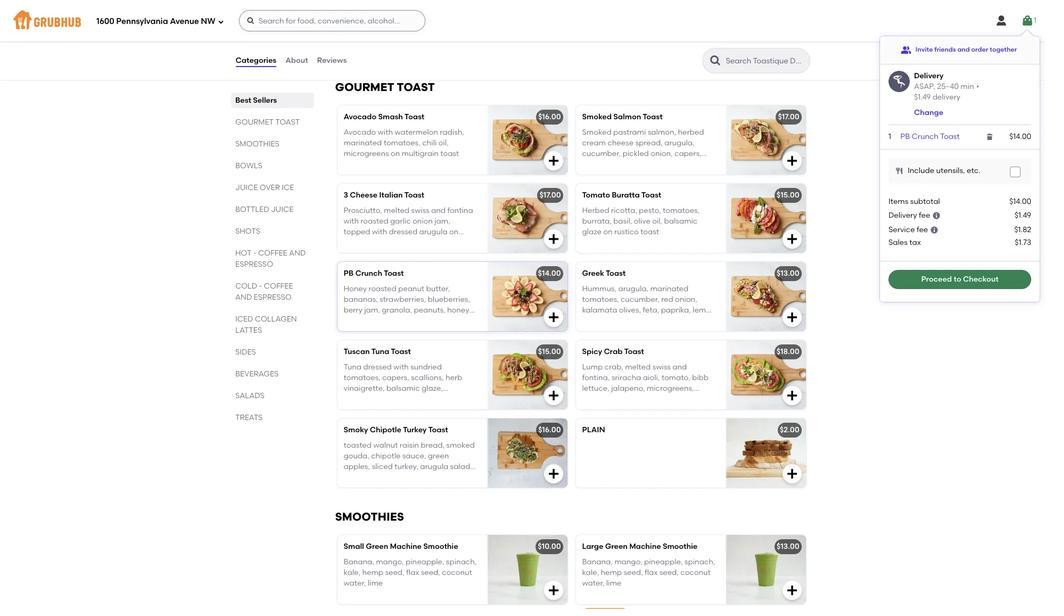 Task type: vqa. For each thing, say whether or not it's contained in the screenshot.
olives,
yes



Task type: locate. For each thing, give the bounding box(es) containing it.
avocado smash toast
[[344, 113, 425, 122]]

2 $13.00 from the top
[[777, 542, 800, 551]]

0 horizontal spatial $1.49
[[915, 93, 931, 102]]

toast down change button
[[941, 132, 960, 141]]

1 vertical spatial and
[[432, 206, 446, 215]]

$1.49 up $1.82
[[1015, 211, 1032, 220]]

toast down dressed
[[410, 238, 429, 247]]

1 $16.00 from the top
[[538, 113, 561, 122]]

1 vertical spatial arugula,
[[619, 284, 649, 293]]

raisin inside honey roasted peanut butter, bananas, strawberries, blueberries, berry jam, granola, peanuts, honey drizzle, mint on walnut raisin toast
[[426, 317, 445, 326]]

flax down large green machine smoothie
[[645, 568, 658, 577]]

$15.00
[[777, 191, 800, 200], [538, 347, 561, 357]]

raisin
[[426, 317, 445, 326], [400, 441, 419, 450]]

with down prosciutto, in the left of the page
[[344, 217, 359, 226]]

1 green from the left
[[366, 542, 388, 551]]

svg image
[[996, 14, 1008, 27], [246, 17, 255, 25], [547, 155, 560, 167], [786, 155, 799, 167], [895, 167, 904, 175], [1013, 169, 1019, 175], [930, 226, 939, 234], [786, 233, 799, 246], [547, 468, 560, 481], [547, 585, 560, 597], [786, 585, 799, 597]]

0 vertical spatial wedge
[[607, 171, 631, 180]]

onion, inside smoked pastrami salmon, herbed cream cheese spread, arugula, cucumber, pickled onion, capers, toasty seasoning, microgreens, lemon wedge on sourdough toast
[[651, 149, 673, 158]]

pb up include
[[901, 132, 910, 141]]

marinated inside avocado with watermelon radish, marinated tomatoes, chili oil, microgreens on multigrain toast
[[344, 138, 382, 148]]

2 smoked from the top
[[582, 128, 612, 137]]

dressed
[[389, 228, 418, 237]]

0 horizontal spatial kale,
[[344, 568, 361, 577]]

and for hot - coffee and espresso
[[289, 249, 306, 258]]

0 horizontal spatial coconut
[[442, 568, 472, 577]]

toast inside hummus, arugula, marinated tomatoes, cucumber, red onion, kalamata olives, feta, paprika, lemon wedge on rustico toast
[[646, 317, 665, 326]]

microgreens down avocado smash toast
[[344, 149, 389, 158]]

1 horizontal spatial and
[[289, 249, 306, 258]]

bottled
[[235, 205, 269, 214]]

wedge down seasoning,
[[607, 171, 631, 180]]

2 microgreens from the top
[[344, 484, 389, 493]]

pesto,
[[639, 206, 661, 215]]

twish
[[607, 395, 626, 404]]

1 vertical spatial tomatoes,
[[663, 206, 700, 215]]

and inside cold - coffee and espresso
[[235, 293, 252, 302]]

$17.00 for prosciutto, melted swiss and fontina with roasted garlic onion jam, topped with dressed arugula on jalapeno cheddar toast
[[540, 191, 561, 200]]

0 horizontal spatial $15.00
[[538, 347, 561, 357]]

smoked inside smoked pastrami salmon, herbed cream cheese spread, arugula, cucumber, pickled onion, capers, toasty seasoning, microgreens, lemon wedge on sourdough toast
[[582, 128, 612, 137]]

and up onion
[[432, 206, 446, 215]]

cucumber, inside smoked pastrami salmon, herbed cream cheese spread, arugula, cucumber, pickled onion, capers, toasty seasoning, microgreens, lemon wedge on sourdough toast
[[582, 149, 621, 158]]

lime down small green machine smoothie
[[368, 579, 383, 588]]

0 vertical spatial $17.00
[[779, 113, 800, 122]]

2 lime from the left
[[607, 579, 622, 588]]

crab,
[[605, 363, 624, 372]]

cold - coffee and espresso
[[235, 282, 293, 302]]

1 vertical spatial crunch
[[356, 269, 382, 278]]

1 inside button
[[1034, 16, 1037, 25]]

rustico down the olives,
[[620, 317, 644, 326]]

on inside herbed ricotta, pesto, tomatoes, burrata, basil, olive oil, balsamic glaze on rustico toast
[[604, 228, 613, 237]]

0 horizontal spatial mango,
[[376, 558, 404, 567]]

butter,
[[426, 284, 450, 293]]

2 machine from the left
[[630, 542, 661, 551]]

$13.00 for hummus, arugula, marinated tomatoes, cucumber, red onion, kalamata olives, feta, paprika, lemon wedge on rustico toast
[[777, 269, 800, 278]]

1 vertical spatial avocado
[[344, 128, 376, 137]]

0 vertical spatial arugula,
[[665, 138, 695, 148]]

on down fontina
[[449, 228, 459, 237]]

burrata,
[[582, 217, 612, 226]]

hot - coffee and espresso tab
[[235, 248, 310, 270]]

svg image inside 1 button
[[1022, 14, 1034, 27]]

cheese
[[350, 191, 378, 200]]

arugula, inside smoked pastrami salmon, herbed cream cheese spread, arugula, cucumber, pickled onion, capers, toasty seasoning, microgreens, lemon wedge on sourdough toast
[[665, 138, 695, 148]]

marinated up red
[[651, 284, 689, 293]]

0 vertical spatial gourmet toast
[[335, 81, 435, 94]]

2 banana, from the left
[[582, 558, 613, 567]]

hemp for small
[[362, 568, 384, 577]]

toasted up gouda,
[[344, 441, 372, 450]]

espresso inside cold - coffee and espresso
[[254, 293, 291, 302]]

2 mango, from the left
[[615, 558, 643, 567]]

1 horizontal spatial smoothies
[[335, 510, 404, 524]]

toast down honey
[[447, 317, 465, 326]]

1 $13.00 from the top
[[777, 269, 800, 278]]

0 vertical spatial melted
[[384, 206, 410, 215]]

0 vertical spatial -
[[253, 249, 256, 258]]

0 vertical spatial gourmet
[[335, 81, 395, 94]]

on down granola,
[[388, 317, 397, 326]]

2 vertical spatial tomatoes,
[[582, 295, 619, 304]]

rustico down aioli,
[[638, 395, 663, 404]]

1 horizontal spatial $1.49
[[1015, 211, 1032, 220]]

pineapple,
[[406, 558, 445, 567], [645, 558, 683, 567]]

on down seasoning,
[[633, 171, 642, 180]]

oil, inside avocado with watermelon radish, marinated tomatoes, chili oil, microgreens on multigrain toast
[[439, 138, 449, 148]]

shots
[[235, 227, 260, 236]]

2 horizontal spatial tomatoes,
[[663, 206, 700, 215]]

invite
[[916, 46, 933, 53]]

0 vertical spatial smoothies
[[235, 140, 279, 149]]

oil, inside herbed ricotta, pesto, tomatoes, burrata, basil, olive oil, balsamic glaze on rustico toast
[[653, 217, 663, 226]]

pb crunch toast up honey
[[344, 269, 404, 278]]

main navigation navigation
[[0, 0, 1046, 42]]

$1.49
[[915, 93, 931, 102], [1015, 211, 1032, 220]]

1 vertical spatial microgreens
[[344, 484, 389, 493]]

2 kale, from the left
[[582, 568, 599, 577]]

1 hemp from the left
[[362, 568, 384, 577]]

0 horizontal spatial banana,
[[344, 558, 374, 567]]

marinated down avocado smash toast
[[344, 138, 382, 148]]

gourmet toast inside tab
[[235, 118, 300, 127]]

jam, inside prosciutto, melted swiss and fontina with roasted garlic onion jam, topped with dressed arugula on jalapeno cheddar toast
[[435, 217, 451, 226]]

arugula,
[[665, 138, 695, 148], [619, 284, 649, 293]]

0 horizontal spatial $17.00
[[540, 191, 561, 200]]

flax down small green machine smoothie
[[406, 568, 419, 577]]

2 coconut from the left
[[681, 568, 711, 577]]

0 vertical spatial onion,
[[651, 149, 673, 158]]

1 vertical spatial -
[[259, 282, 262, 291]]

0 vertical spatial $13.00
[[777, 269, 800, 278]]

oil, down radish,
[[439, 138, 449, 148]]

gourmet toast down sellers
[[235, 118, 300, 127]]

0 vertical spatial $15.00
[[777, 191, 800, 200]]

0 horizontal spatial swiss
[[411, 206, 430, 215]]

$14.00
[[1010, 132, 1032, 141], [1010, 197, 1032, 206], [538, 269, 561, 278]]

delivery up service
[[889, 211, 918, 220]]

cream
[[582, 138, 606, 148]]

cucumber, up the olives,
[[621, 295, 660, 304]]

coffee down shots tab
[[258, 249, 287, 258]]

fee for delivery fee
[[919, 211, 931, 220]]

fee for service fee
[[917, 225, 929, 234]]

jam, up mint
[[364, 306, 380, 315]]

0 vertical spatial $16.00
[[538, 113, 561, 122]]

delivery icon image
[[889, 71, 910, 92]]

0 horizontal spatial gourmet toast
[[235, 118, 300, 127]]

water, down small
[[344, 579, 366, 588]]

proceed to checkout button
[[889, 270, 1032, 289]]

espresso up collagen
[[254, 293, 291, 302]]

categories button
[[235, 42, 277, 80]]

1 horizontal spatial and
[[673, 363, 687, 372]]

2 avocado from the top
[[344, 128, 376, 137]]

0 vertical spatial pb crunch toast
[[901, 132, 960, 141]]

1 horizontal spatial mango,
[[615, 558, 643, 567]]

toast right italian
[[405, 191, 424, 200]]

roasted inside honey roasted peanut butter, bananas, strawberries, blueberries, berry jam, granola, peanuts, honey drizzle, mint on walnut raisin toast
[[369, 284, 397, 293]]

3
[[344, 191, 348, 200]]

jalapeno,
[[612, 384, 645, 393]]

microgreens inside 'toasted walnut raisin bread, smoked gouda, chipotle sauce, green apples, sliced turkey, arugula salad, toasted walnuts, topped with microgreens'
[[344, 484, 389, 493]]

1 horizontal spatial gourmet
[[335, 81, 395, 94]]

etc.
[[967, 166, 981, 175]]

green right large
[[606, 542, 628, 551]]

0 horizontal spatial and
[[432, 206, 446, 215]]

2 water, from the left
[[582, 579, 605, 588]]

1 spinach, from the left
[[446, 558, 477, 567]]

and inside hot - coffee and espresso
[[289, 249, 306, 258]]

and up tomato,
[[673, 363, 687, 372]]

spinach,
[[446, 558, 477, 567], [685, 558, 716, 567]]

1 smoked from the top
[[582, 113, 612, 122]]

lemon down lettuce,
[[582, 395, 605, 404]]

2 pineapple, from the left
[[645, 558, 683, 567]]

1 flax from the left
[[406, 568, 419, 577]]

2 flax from the left
[[645, 568, 658, 577]]

lemon right paprika, at the right of page
[[693, 306, 716, 315]]

1 vertical spatial arugula
[[420, 462, 449, 472]]

2 vertical spatial lemon
[[582, 395, 605, 404]]

kale, for small
[[344, 568, 361, 577]]

coffee
[[258, 249, 287, 258], [264, 282, 293, 291]]

1 vertical spatial walnut
[[374, 441, 398, 450]]

0 vertical spatial delivery
[[915, 71, 944, 80]]

3 cheese italian toast image
[[488, 184, 568, 253]]

swiss inside lump crab, melted swiss and fontina, sriracha aioli, tomato, bibb lettuce, jalapeno, microgreens, lemon twish on rustico toast
[[653, 363, 671, 372]]

with
[[378, 128, 393, 137], [344, 217, 359, 226], [372, 228, 387, 237], [434, 473, 449, 482]]

banana, mango, pineapple, spinach, kale, hemp seed, flax seed, coconut water, lime for small
[[344, 558, 477, 588]]

3 seed, from the left
[[624, 568, 643, 577]]

1 coconut from the left
[[442, 568, 472, 577]]

hemp down small
[[362, 568, 384, 577]]

toast inside smoked pastrami salmon, herbed cream cheese spread, arugula, cucumber, pickled onion, capers, toasty seasoning, microgreens, lemon wedge on sourdough toast
[[685, 171, 703, 180]]

pineapple, for large green machine smoothie
[[645, 558, 683, 567]]

tomato
[[582, 191, 610, 200]]

1 vertical spatial oil,
[[653, 217, 663, 226]]

0 horizontal spatial pb crunch toast
[[344, 269, 404, 278]]

onion, down spread,
[[651, 149, 673, 158]]

pennsylvania
[[116, 16, 168, 26]]

1 horizontal spatial green
[[606, 542, 628, 551]]

lime down large green machine smoothie
[[607, 579, 622, 588]]

4 seed, from the left
[[660, 568, 679, 577]]

1 banana, from the left
[[344, 558, 374, 567]]

1 vertical spatial pb crunch toast
[[344, 269, 404, 278]]

min
[[961, 82, 975, 91]]

2 seed, from the left
[[421, 568, 440, 577]]

2 hemp from the left
[[601, 568, 622, 577]]

machine right large
[[630, 542, 661, 551]]

microgreens, inside lump crab, melted swiss and fontina, sriracha aioli, tomato, bibb lettuce, jalapeno, microgreens, lemon twish on rustico toast
[[647, 384, 694, 393]]

1 pineapple, from the left
[[406, 558, 445, 567]]

salmon,
[[648, 128, 677, 137]]

machine for large
[[630, 542, 661, 551]]

0 vertical spatial tomatoes,
[[384, 138, 421, 148]]

melted inside prosciutto, melted swiss and fontina with roasted garlic onion jam, topped with dressed arugula on jalapeno cheddar toast
[[384, 206, 410, 215]]

arugula
[[419, 228, 448, 237], [420, 462, 449, 472]]

walnut down granola,
[[399, 317, 424, 326]]

topped
[[344, 228, 370, 237], [405, 473, 432, 482]]

0 horizontal spatial gourmet
[[235, 118, 274, 127]]

tooltip containing delivery
[[881, 30, 1040, 302]]

0 vertical spatial coffee
[[258, 249, 287, 258]]

with down avocado smash toast
[[378, 128, 393, 137]]

mango, for large
[[615, 558, 643, 567]]

spinach, for small green machine smoothie
[[446, 558, 477, 567]]

1 horizontal spatial jam,
[[435, 217, 451, 226]]

1 horizontal spatial melted
[[625, 363, 651, 372]]

chipotle
[[370, 426, 402, 435]]

smoked for smoked salmon toast
[[582, 113, 612, 122]]

avocado
[[344, 113, 377, 122], [344, 128, 376, 137]]

toast down olive
[[641, 228, 659, 237]]

1 water, from the left
[[344, 579, 366, 588]]

smoothies up small
[[335, 510, 404, 524]]

espresso inside hot - coffee and espresso
[[235, 260, 273, 269]]

0 horizontal spatial onion,
[[651, 149, 673, 158]]

iced collagen lattes tab
[[235, 314, 310, 336]]

1 microgreens from the top
[[344, 149, 389, 158]]

1 machine from the left
[[390, 542, 422, 551]]

0 vertical spatial microgreens,
[[647, 160, 695, 169]]

2 green from the left
[[606, 542, 628, 551]]

with inside 'toasted walnut raisin bread, smoked gouda, chipotle sauce, green apples, sliced turkey, arugula salad, toasted walnuts, topped with microgreens'
[[434, 473, 449, 482]]

tomatoes, for $14.00
[[582, 295, 619, 304]]

marinated
[[344, 138, 382, 148], [651, 284, 689, 293]]

topped inside 'toasted walnut raisin bread, smoked gouda, chipotle sauce, green apples, sliced turkey, arugula salad, toasted walnuts, topped with microgreens'
[[405, 473, 432, 482]]

0 vertical spatial pb
[[901, 132, 910, 141]]

honey
[[344, 284, 367, 293]]

pb crunch toast link
[[901, 132, 960, 141]]

bananas,
[[344, 295, 378, 304]]

cucumber, down cream
[[582, 149, 621, 158]]

walnut inside honey roasted peanut butter, bananas, strawberries, blueberries, berry jam, granola, peanuts, honey drizzle, mint on walnut raisin toast
[[399, 317, 424, 326]]

0 vertical spatial espresso
[[235, 260, 273, 269]]

avocado left the smash
[[344, 113, 377, 122]]

toast inside herbed ricotta, pesto, tomatoes, burrata, basil, olive oil, balsamic glaze on rustico toast
[[641, 228, 659, 237]]

1600 pennsylvania avenue nw
[[96, 16, 216, 26]]

pb up honey
[[344, 269, 354, 278]]

kale, for large
[[582, 568, 599, 577]]

fee up the tax
[[917, 225, 929, 234]]

chili
[[422, 138, 437, 148]]

beverages
[[235, 370, 279, 379]]

0 vertical spatial toast
[[397, 81, 435, 94]]

1 horizontal spatial lime
[[607, 579, 622, 588]]

toast
[[397, 81, 435, 94], [275, 118, 300, 127]]

and down "cold"
[[235, 293, 252, 302]]

swiss up aioli,
[[653, 363, 671, 372]]

tooltip
[[881, 30, 1040, 302]]

roasted
[[361, 217, 389, 226], [369, 284, 397, 293]]

arugula down onion
[[419, 228, 448, 237]]

gourmet up avocado smash toast
[[335, 81, 395, 94]]

1 vertical spatial $13.00
[[777, 542, 800, 551]]

delivery inside delivery asap, 25–40 min • $1.49 delivery
[[915, 71, 944, 80]]

pb crunch toast down change button
[[901, 132, 960, 141]]

1 horizontal spatial 1
[[1034, 16, 1037, 25]]

pb crunch toast
[[901, 132, 960, 141], [344, 269, 404, 278]]

- inside cold - coffee and espresso
[[259, 282, 262, 291]]

mango, down small green machine smoothie
[[376, 558, 404, 567]]

1 horizontal spatial crunch
[[912, 132, 939, 141]]

walnut up "chipotle"
[[374, 441, 398, 450]]

gourmet inside gourmet toast tab
[[235, 118, 274, 127]]

1 horizontal spatial coconut
[[681, 568, 711, 577]]

0 vertical spatial and
[[289, 249, 306, 258]]

0 vertical spatial avocado
[[344, 113, 377, 122]]

toast up watermelon
[[405, 113, 425, 122]]

0 horizontal spatial 1
[[889, 132, 892, 141]]

1 vertical spatial smoked
[[582, 128, 612, 137]]

0 horizontal spatial topped
[[344, 228, 370, 237]]

2 vertical spatial and
[[673, 363, 687, 372]]

$1.49 inside delivery asap, 25–40 min • $1.49 delivery
[[915, 93, 931, 102]]

tuscan
[[344, 347, 370, 357]]

1 horizontal spatial marinated
[[651, 284, 689, 293]]

peanuts,
[[414, 306, 446, 315]]

0 horizontal spatial juice
[[235, 183, 258, 192]]

lemon down 'toasty'
[[582, 171, 605, 180]]

bottled juice tab
[[235, 204, 310, 215]]

iced collagen lattes
[[235, 315, 297, 335]]

avocado down avocado smash toast
[[344, 128, 376, 137]]

svg image
[[1022, 14, 1034, 27], [218, 18, 224, 25], [548, 40, 561, 52], [986, 133, 995, 141], [933, 212, 941, 220], [547, 233, 560, 246], [547, 311, 560, 324], [786, 311, 799, 324], [547, 390, 560, 402], [786, 390, 799, 402], [786, 468, 799, 481]]

search icon image
[[709, 54, 722, 67]]

1 horizontal spatial smoothie
[[663, 542, 698, 551]]

rustico down basil,
[[615, 228, 639, 237]]

microgreens down apples,
[[344, 484, 389, 493]]

0 horizontal spatial marinated
[[344, 138, 382, 148]]

toast down radish,
[[441, 149, 459, 158]]

flax for large green machine smoothie
[[645, 568, 658, 577]]

melted inside lump crab, melted swiss and fontina, sriracha aioli, tomato, bibb lettuce, jalapeno, microgreens, lemon twish on rustico toast
[[625, 363, 651, 372]]

1 vertical spatial gourmet
[[235, 118, 274, 127]]

rustico inside lump crab, melted swiss and fontina, sriracha aioli, tomato, bibb lettuce, jalapeno, microgreens, lemon twish on rustico toast
[[638, 395, 663, 404]]

almond
[[424, 15, 452, 24]]

avocado inside avocado with watermelon radish, marinated tomatoes, chili oil, microgreens on multigrain toast
[[344, 128, 376, 137]]

tomatoes, inside avocado with watermelon radish, marinated tomatoes, chili oil, microgreens on multigrain toast
[[384, 138, 421, 148]]

1 vertical spatial melted
[[625, 363, 651, 372]]

toast inside honey roasted peanut butter, bananas, strawberries, blueberries, berry jam, granola, peanuts, honey drizzle, mint on walnut raisin toast
[[447, 317, 465, 326]]

tomatoes, for $17.00
[[663, 206, 700, 215]]

pineapple, down small green machine smoothie
[[406, 558, 445, 567]]

0 horizontal spatial toast
[[275, 118, 300, 127]]

banana, mango, pineapple, spinach, kale, hemp seed, flax seed, coconut water, lime down large green machine smoothie
[[582, 558, 716, 588]]

$16.00 for toasted walnut raisin bread, smoked gouda, chipotle sauce, green apples, sliced turkey, arugula salad, toasted walnuts, topped with microgreens
[[538, 426, 561, 435]]

0 vertical spatial marinated
[[344, 138, 382, 148]]

crunch up honey
[[356, 269, 382, 278]]

greek toast image
[[726, 262, 806, 332]]

0 horizontal spatial and
[[235, 293, 252, 302]]

treats
[[235, 413, 263, 422]]

1 vertical spatial espresso
[[254, 293, 291, 302]]

espresso for cold
[[254, 293, 291, 302]]

arugula down the green
[[420, 462, 449, 472]]

1 avocado from the top
[[344, 113, 377, 122]]

toast up the smash
[[397, 81, 435, 94]]

melted up sriracha
[[625, 363, 651, 372]]

1 horizontal spatial flax
[[645, 568, 658, 577]]

1 vertical spatial delivery
[[889, 211, 918, 220]]

2 smoothie from the left
[[663, 542, 698, 551]]

toast down feta,
[[646, 317, 665, 326]]

smoothie for large green machine smoothie
[[663, 542, 698, 551]]

coconut for small green machine smoothie
[[442, 568, 472, 577]]

tomatoes, inside herbed ricotta, pesto, tomatoes, burrata, basil, olive oil, balsamic glaze on rustico toast
[[663, 206, 700, 215]]

with down the green
[[434, 473, 449, 482]]

0 vertical spatial smoked
[[582, 113, 612, 122]]

$15.00 for tomato buratta toast
[[777, 191, 800, 200]]

- inside hot - coffee and espresso
[[253, 249, 256, 258]]

0 horizontal spatial tomatoes,
[[384, 138, 421, 148]]

small green machine smoothie image
[[488, 536, 568, 605]]

avocado smash toast image
[[488, 106, 568, 175]]

0 horizontal spatial lime
[[368, 579, 383, 588]]

lump crab, melted swiss and fontina, sriracha aioli, tomato, bibb lettuce, jalapeno, microgreens, lemon twish on rustico toast
[[582, 363, 709, 404]]

pb
[[901, 132, 910, 141], [344, 269, 354, 278]]

beverages tab
[[235, 369, 310, 380]]

walnut inside 'toasted walnut raisin bread, smoked gouda, chipotle sauce, green apples, sliced turkey, arugula salad, toasted walnuts, topped with microgreens'
[[374, 441, 398, 450]]

smoky chipotle turkey toast
[[344, 426, 448, 435]]

gourmet toast tab
[[235, 117, 310, 128]]

tomato buratta toast image
[[726, 184, 806, 253]]

toast
[[405, 113, 425, 122], [643, 113, 663, 122], [941, 132, 960, 141], [405, 191, 424, 200], [642, 191, 662, 200], [384, 269, 404, 278], [606, 269, 626, 278], [391, 347, 411, 357], [625, 347, 644, 357], [429, 426, 448, 435]]

and left order
[[958, 46, 970, 53]]

olives,
[[619, 306, 641, 315]]

toast down the capers,
[[685, 171, 703, 180]]

kalamata
[[582, 306, 618, 315]]

juice down bowls
[[235, 183, 258, 192]]

banana, down large
[[582, 558, 613, 567]]

balsamic
[[665, 217, 698, 226]]

1 kale, from the left
[[344, 568, 361, 577]]

swiss up onion
[[411, 206, 430, 215]]

gourmet
[[335, 81, 395, 94], [235, 118, 274, 127]]

1 horizontal spatial oil,
[[653, 217, 663, 226]]

swiss inside prosciutto, melted swiss and fontina with roasted garlic onion jam, topped with dressed arugula on jalapeno cheddar toast
[[411, 206, 430, 215]]

0 horizontal spatial smoothie
[[424, 542, 458, 551]]

tomatoes, up balsamic
[[663, 206, 700, 215]]

0 vertical spatial $1.49
[[915, 93, 931, 102]]

1 smoothie from the left
[[424, 542, 458, 551]]

1 banana, mango, pineapple, spinach, kale, hemp seed, flax seed, coconut water, lime from the left
[[344, 558, 477, 588]]

2 $16.00 from the top
[[538, 426, 561, 435]]

1 lime from the left
[[368, 579, 383, 588]]

espresso down hot
[[235, 260, 273, 269]]

1 vertical spatial toasted
[[344, 473, 372, 482]]

honey roasted peanut butter, bananas, strawberries, blueberries, berry jam, granola, peanuts, honey drizzle, mint on walnut raisin toast
[[344, 284, 470, 326]]

coffee for hot
[[258, 249, 287, 258]]

toast right tuna
[[391, 347, 411, 357]]

smoked salmon toast image
[[726, 106, 806, 175]]

gourmet toast up avocado smash toast
[[335, 81, 435, 94]]

together
[[990, 46, 1018, 53]]

0 horizontal spatial spinach,
[[446, 558, 477, 567]]

and down shots tab
[[289, 249, 306, 258]]

gourmet down best sellers
[[235, 118, 274, 127]]

1 horizontal spatial pineapple,
[[645, 558, 683, 567]]

green right small
[[366, 542, 388, 551]]

1 horizontal spatial pb crunch toast
[[901, 132, 960, 141]]

salad,
[[450, 462, 472, 472]]

roasted inside prosciutto, melted swiss and fontina with roasted garlic onion jam, topped with dressed arugula on jalapeno cheddar toast
[[361, 217, 389, 226]]

1 vertical spatial lemon
[[693, 306, 716, 315]]

0 vertical spatial toasted
[[344, 441, 372, 450]]

1 horizontal spatial banana, mango, pineapple, spinach, kale, hemp seed, flax seed, coconut water, lime
[[582, 558, 716, 588]]

jalapeno
[[344, 238, 376, 247]]

1 mango, from the left
[[376, 558, 404, 567]]

best sellers tab
[[235, 95, 310, 106]]

bread,
[[421, 441, 445, 450]]

2 spinach, from the left
[[685, 558, 716, 567]]

smoothies inside tab
[[235, 140, 279, 149]]

1 horizontal spatial juice
[[271, 205, 293, 214]]

lemon inside lump crab, melted swiss and fontina, sriracha aioli, tomato, bibb lettuce, jalapeno, microgreens, lemon twish on rustico toast
[[582, 395, 605, 404]]

0 vertical spatial arugula
[[419, 228, 448, 237]]

delivery up asap,
[[915, 71, 944, 80]]

herbed
[[678, 128, 704, 137]]

microgreens, down tomato,
[[647, 384, 694, 393]]

sales
[[889, 238, 908, 247]]

coffee, banana, date, almond milk button
[[336, 0, 569, 60]]

espresso
[[235, 260, 273, 269], [254, 293, 291, 302]]

toast down best sellers tab
[[275, 118, 300, 127]]

toast up hummus,
[[606, 269, 626, 278]]

raisin down peanuts,
[[426, 317, 445, 326]]

- for cold
[[259, 282, 262, 291]]

water, for small
[[344, 579, 366, 588]]

smoothies up bowls
[[235, 140, 279, 149]]

large iced brew smoothie image
[[489, 0, 569, 60]]

green
[[428, 452, 449, 461]]

tomatoes, inside hummus, arugula, marinated tomatoes, cucumber, red onion, kalamata olives, feta, paprika, lemon wedge on rustico toast
[[582, 295, 619, 304]]

cheese
[[608, 138, 634, 148]]

coffee inside cold - coffee and espresso
[[264, 282, 293, 291]]

on down burrata,
[[604, 228, 613, 237]]

machine right small
[[390, 542, 422, 551]]

juice down the ice
[[271, 205, 293, 214]]

2 banana, mango, pineapple, spinach, kale, hemp seed, flax seed, coconut water, lime from the left
[[582, 558, 716, 588]]

coffee inside hot - coffee and espresso
[[258, 249, 287, 258]]

topped down 'turkey,'
[[405, 473, 432, 482]]

Search Toastique Dupont Circle search field
[[725, 56, 807, 66]]

onion, up paprika, at the right of page
[[675, 295, 698, 304]]

$1.49 down asap,
[[915, 93, 931, 102]]

on down jalapeno,
[[627, 395, 637, 404]]

tomatoes, down watermelon
[[384, 138, 421, 148]]

toast up 'pesto,'
[[642, 191, 662, 200]]

hemp for large
[[601, 568, 622, 577]]

kale, down small
[[344, 568, 361, 577]]

hummus, arugula, marinated tomatoes, cucumber, red onion, kalamata olives, feta, paprika, lemon wedge on rustico toast
[[582, 284, 716, 326]]

plain
[[582, 426, 605, 435]]

radish,
[[440, 128, 464, 137]]

arugula, up the olives,
[[619, 284, 649, 293]]

1 horizontal spatial banana,
[[582, 558, 613, 567]]

delivery fee
[[889, 211, 931, 220]]

toast inside tab
[[275, 118, 300, 127]]

kale, down large
[[582, 568, 599, 577]]

mango, for small
[[376, 558, 404, 567]]

about
[[286, 56, 308, 65]]

toast inside prosciutto, melted swiss and fontina with roasted garlic onion jam, topped with dressed arugula on jalapeno cheddar toast
[[410, 238, 429, 247]]

3 cheese italian toast
[[344, 191, 424, 200]]



Task type: describe. For each thing, give the bounding box(es) containing it.
to
[[954, 275, 962, 284]]

spicy
[[582, 347, 602, 357]]

sourdough
[[644, 171, 683, 180]]

lettuce,
[[582, 384, 610, 393]]

- for hot
[[253, 249, 256, 258]]

rustico inside herbed ricotta, pesto, tomatoes, burrata, basil, olive oil, balsamic glaze on rustico toast
[[615, 228, 639, 237]]

toast inside tooltip
[[941, 132, 960, 141]]

berry
[[344, 306, 363, 315]]

aioli,
[[643, 373, 660, 382]]

$15.00 for tuscan tuna toast
[[538, 347, 561, 357]]

ice
[[282, 183, 294, 192]]

best sellers
[[235, 96, 277, 105]]

1 button
[[1022, 11, 1037, 30]]

avocado with watermelon radish, marinated tomatoes, chili oil, microgreens on multigrain toast
[[344, 128, 464, 158]]

order
[[972, 46, 989, 53]]

and inside 'button'
[[958, 46, 970, 53]]

tomato,
[[662, 373, 691, 382]]

proceed to checkout
[[922, 275, 999, 284]]

treats tab
[[235, 412, 310, 423]]

0 vertical spatial $14.00
[[1010, 132, 1032, 141]]

1 vertical spatial smoothies
[[335, 510, 404, 524]]

espresso for hot
[[235, 260, 273, 269]]

•
[[977, 82, 980, 91]]

$1.82
[[1015, 225, 1032, 234]]

wedge inside hummus, arugula, marinated tomatoes, cucumber, red onion, kalamata olives, feta, paprika, lemon wedge on rustico toast
[[582, 317, 607, 326]]

green for large
[[606, 542, 628, 551]]

on inside avocado with watermelon radish, marinated tomatoes, chili oil, microgreens on multigrain toast
[[391, 149, 400, 158]]

sauce,
[[403, 452, 426, 461]]

smoked for smoked pastrami salmon, herbed cream cheese spread, arugula, cucumber, pickled onion, capers, toasty seasoning, microgreens, lemon wedge on sourdough toast
[[582, 128, 612, 137]]

cucumber, inside hummus, arugula, marinated tomatoes, cucumber, red onion, kalamata olives, feta, paprika, lemon wedge on rustico toast
[[621, 295, 660, 304]]

1 horizontal spatial toast
[[397, 81, 435, 94]]

lump
[[582, 363, 603, 372]]

with up cheddar
[[372, 228, 387, 237]]

on inside lump crab, melted swiss and fontina, sriracha aioli, tomato, bibb lettuce, jalapeno, microgreens, lemon twish on rustico toast
[[627, 395, 637, 404]]

collagen
[[255, 315, 297, 324]]

cheddar
[[378, 238, 409, 247]]

large green machine smoothie image
[[726, 536, 806, 605]]

delivery for asap,
[[915, 71, 944, 80]]

subtotal
[[911, 197, 941, 206]]

peanut
[[398, 284, 425, 293]]

salmon
[[614, 113, 641, 122]]

toast right the crab
[[625, 347, 644, 357]]

seasoning,
[[607, 160, 646, 169]]

invite friends and order together button
[[901, 40, 1018, 60]]

$1.73
[[1015, 238, 1032, 247]]

spicy crab toast
[[582, 347, 644, 357]]

smoked salmon toast
[[582, 113, 663, 122]]

salads
[[235, 392, 264, 401]]

herbed
[[582, 206, 610, 215]]

avocado for avocado smash toast
[[344, 113, 377, 122]]

banana, mango, pineapple, spinach, kale, hemp seed, flax seed, coconut water, lime for large
[[582, 558, 716, 588]]

oil, for pesto,
[[653, 217, 663, 226]]

tuna
[[372, 347, 390, 357]]

$17.00 for smoked pastrami salmon, herbed cream cheese spread, arugula, cucumber, pickled onion, capers, toasty seasoning, microgreens, lemon wedge on sourdough toast
[[779, 113, 800, 122]]

salads tab
[[235, 390, 310, 402]]

bibb
[[692, 373, 709, 382]]

smoked pastrami salmon, herbed cream cheese spread, arugula, cucumber, pickled onion, capers, toasty seasoning, microgreens, lemon wedge on sourdough toast
[[582, 128, 704, 180]]

juice over ice tab
[[235, 182, 310, 193]]

jam, inside honey roasted peanut butter, bananas, strawberries, blueberries, berry jam, granola, peanuts, honey drizzle, mint on walnut raisin toast
[[364, 306, 380, 315]]

pb crunch toast image
[[488, 262, 568, 332]]

feta,
[[643, 306, 660, 315]]

1 seed, from the left
[[385, 568, 405, 577]]

Search for food, convenience, alcohol... search field
[[239, 10, 425, 31]]

reviews button
[[317, 42, 347, 80]]

raisin inside 'toasted walnut raisin bread, smoked gouda, chipotle sauce, green apples, sliced turkey, arugula salad, toasted walnuts, topped with microgreens'
[[400, 441, 419, 450]]

herbed ricotta, pesto, tomatoes, burrata, basil, olive oil, balsamic glaze on rustico toast
[[582, 206, 700, 237]]

pb inside tooltip
[[901, 132, 910, 141]]

rustico inside hummus, arugula, marinated tomatoes, cucumber, red onion, kalamata olives, feta, paprika, lemon wedge on rustico toast
[[620, 317, 644, 326]]

small
[[344, 542, 364, 551]]

bowls tab
[[235, 160, 310, 172]]

blueberries,
[[428, 295, 470, 304]]

smash
[[378, 113, 403, 122]]

friends
[[935, 46, 957, 53]]

microgreens inside avocado with watermelon radish, marinated tomatoes, chili oil, microgreens on multigrain toast
[[344, 149, 389, 158]]

banana, for large
[[582, 558, 613, 567]]

and inside prosciutto, melted swiss and fontina with roasted garlic onion jam, topped with dressed arugula on jalapeno cheddar toast
[[432, 206, 446, 215]]

plain image
[[726, 419, 806, 488]]

coffee, banana, date, almond milk
[[343, 15, 469, 24]]

toast inside avocado with watermelon radish, marinated tomatoes, chili oil, microgreens on multigrain toast
[[441, 149, 459, 158]]

italian
[[379, 191, 403, 200]]

best
[[235, 96, 251, 105]]

marinated inside hummus, arugula, marinated tomatoes, cucumber, red onion, kalamata olives, feta, paprika, lemon wedge on rustico toast
[[651, 284, 689, 293]]

walnuts,
[[374, 473, 404, 482]]

on inside smoked pastrami salmon, herbed cream cheese spread, arugula, cucumber, pickled onion, capers, toasty seasoning, microgreens, lemon wedge on sourdough toast
[[633, 171, 642, 180]]

shots tab
[[235, 226, 310, 237]]

toast up peanut
[[384, 269, 404, 278]]

lemon inside hummus, arugula, marinated tomatoes, cucumber, red onion, kalamata olives, feta, paprika, lemon wedge on rustico toast
[[693, 306, 716, 315]]

with inside avocado with watermelon radish, marinated tomatoes, chili oil, microgreens on multigrain toast
[[378, 128, 393, 137]]

smoothie for small green machine smoothie
[[424, 542, 458, 551]]

1 inside tooltip
[[889, 132, 892, 141]]

delivery
[[933, 93, 961, 102]]

about button
[[285, 42, 309, 80]]

on inside hummus, arugula, marinated tomatoes, cucumber, red onion, kalamata olives, feta, paprika, lemon wedge on rustico toast
[[609, 317, 618, 326]]

smoky chipotle turkey toast image
[[488, 419, 568, 488]]

reviews
[[317, 56, 347, 65]]

tuscan tuna toast
[[344, 347, 411, 357]]

wedge inside smoked pastrami salmon, herbed cream cheese spread, arugula, cucumber, pickled onion, capers, toasty seasoning, microgreens, lemon wedge on sourdough toast
[[607, 171, 631, 180]]

$13.00 for banana, mango, pineapple, spinach, kale, hemp seed, flax seed, coconut water, lime
[[777, 542, 800, 551]]

garlic
[[390, 217, 411, 226]]

and inside lump crab, melted swiss and fontina, sriracha aioli, tomato, bibb lettuce, jalapeno, microgreens, lemon twish on rustico toast
[[673, 363, 687, 372]]

avocado for avocado with watermelon radish, marinated tomatoes, chili oil, microgreens on multigrain toast
[[344, 128, 376, 137]]

capers,
[[675, 149, 702, 158]]

turkey,
[[395, 462, 419, 472]]

proceed
[[922, 275, 952, 284]]

lemon inside smoked pastrami salmon, herbed cream cheese spread, arugula, cucumber, pickled onion, capers, toasty seasoning, microgreens, lemon wedge on sourdough toast
[[582, 171, 605, 180]]

pb crunch toast inside tooltip
[[901, 132, 960, 141]]

large green machine smoothie
[[582, 542, 698, 551]]

pineapple, for small green machine smoothie
[[406, 558, 445, 567]]

bowls
[[235, 161, 262, 170]]

items
[[889, 197, 909, 206]]

juice over ice
[[235, 183, 294, 192]]

smoothies tab
[[235, 138, 310, 150]]

coffee for cold
[[264, 282, 293, 291]]

service
[[889, 225, 915, 234]]

1 vertical spatial $1.49
[[1015, 211, 1032, 220]]

tax
[[910, 238, 921, 247]]

machine for small
[[390, 542, 422, 551]]

asap,
[[915, 82, 936, 91]]

sides tab
[[235, 347, 310, 358]]

arugula inside prosciutto, melted swiss and fontina with roasted garlic onion jam, topped with dressed arugula on jalapeno cheddar toast
[[419, 228, 448, 237]]

sellers
[[253, 96, 277, 105]]

toast inside lump crab, melted swiss and fontina, sriracha aioli, tomato, bibb lettuce, jalapeno, microgreens, lemon twish on rustico toast
[[665, 395, 683, 404]]

onion, inside hummus, arugula, marinated tomatoes, cucumber, red onion, kalamata olives, feta, paprika, lemon wedge on rustico toast
[[675, 295, 698, 304]]

lime for small
[[368, 579, 383, 588]]

cold
[[235, 282, 257, 291]]

on inside honey roasted peanut butter, bananas, strawberries, blueberries, berry jam, granola, peanuts, honey drizzle, mint on walnut raisin toast
[[388, 317, 397, 326]]

microgreens, inside smoked pastrami salmon, herbed cream cheese spread, arugula, cucumber, pickled onion, capers, toasty seasoning, microgreens, lemon wedge on sourdough toast
[[647, 160, 695, 169]]

change button
[[915, 107, 944, 118]]

green for small
[[366, 542, 388, 551]]

granola,
[[382, 306, 412, 315]]

and for cold - coffee and espresso
[[235, 293, 252, 302]]

small green machine smoothie
[[344, 542, 458, 551]]

avenue
[[170, 16, 199, 26]]

water, for large
[[582, 579, 605, 588]]

greek toast
[[582, 269, 626, 278]]

2 toasted from the top
[[344, 473, 372, 482]]

crunch inside tooltip
[[912, 132, 939, 141]]

1 vertical spatial $14.00
[[1010, 197, 1032, 206]]

toast up salmon, on the top right
[[643, 113, 663, 122]]

prosciutto, melted swiss and fontina with roasted garlic onion jam, topped with dressed arugula on jalapeno cheddar toast
[[344, 206, 473, 247]]

arugula, inside hummus, arugula, marinated tomatoes, cucumber, red onion, kalamata olives, feta, paprika, lemon wedge on rustico toast
[[619, 284, 649, 293]]

flax for small green machine smoothie
[[406, 568, 419, 577]]

smoked
[[447, 441, 475, 450]]

coconut for large green machine smoothie
[[681, 568, 711, 577]]

cold - coffee and espresso tab
[[235, 281, 310, 303]]

delivery for fee
[[889, 211, 918, 220]]

tuscan tuna toast image
[[488, 341, 568, 410]]

1 vertical spatial juice
[[271, 205, 293, 214]]

lime for large
[[607, 579, 622, 588]]

include utensils, etc.
[[908, 166, 981, 175]]

on inside prosciutto, melted swiss and fontina with roasted garlic onion jam, topped with dressed arugula on jalapeno cheddar toast
[[449, 228, 459, 237]]

2 vertical spatial $14.00
[[538, 269, 561, 278]]

1 toasted from the top
[[344, 441, 372, 450]]

1 horizontal spatial gourmet toast
[[335, 81, 435, 94]]

date,
[[403, 15, 422, 24]]

1 vertical spatial pb
[[344, 269, 354, 278]]

drizzle,
[[344, 317, 368, 326]]

gouda,
[[344, 452, 370, 461]]

sides
[[235, 348, 256, 357]]

oil, for watermelon
[[439, 138, 449, 148]]

$16.00 for avocado with watermelon radish, marinated tomatoes, chili oil, microgreens on multigrain toast
[[538, 113, 561, 122]]

apples,
[[344, 462, 370, 472]]

sriracha
[[612, 373, 642, 382]]

topped inside prosciutto, melted swiss and fontina with roasted garlic onion jam, topped with dressed arugula on jalapeno cheddar toast
[[344, 228, 370, 237]]

toast up bread, at the bottom of page
[[429, 426, 448, 435]]

spinach, for large green machine smoothie
[[685, 558, 716, 567]]

spread,
[[636, 138, 663, 148]]

spicy crab toast image
[[726, 341, 806, 410]]

0 vertical spatial juice
[[235, 183, 258, 192]]

banana, for small
[[344, 558, 374, 567]]

arugula inside 'toasted walnut raisin bread, smoked gouda, chipotle sauce, green apples, sliced turkey, arugula salad, toasted walnuts, topped with microgreens'
[[420, 462, 449, 472]]

0 horizontal spatial crunch
[[356, 269, 382, 278]]

smoky
[[344, 426, 368, 435]]

tomato buratta toast
[[582, 191, 662, 200]]

people icon image
[[901, 45, 912, 55]]

honey
[[447, 306, 470, 315]]



